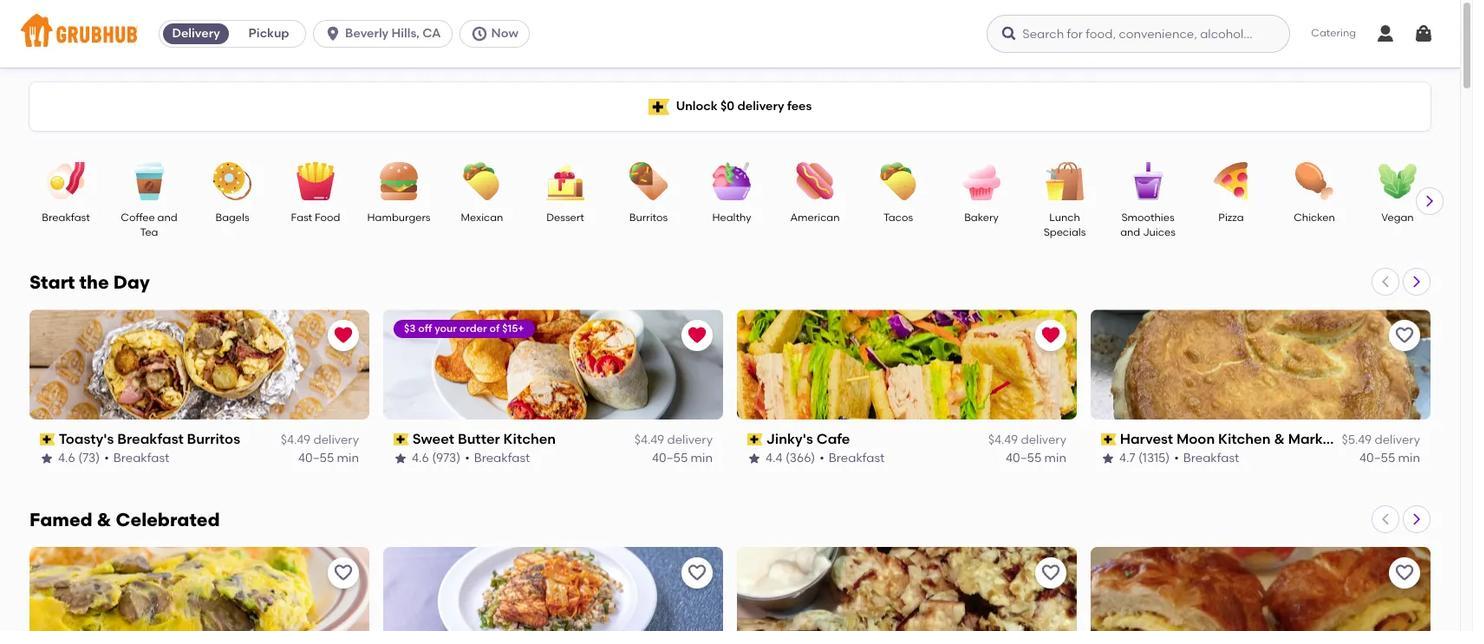 Task type: describe. For each thing, give the bounding box(es) containing it.
save this restaurant button for the farm of beverly hills logo
[[682, 558, 713, 589]]

breakfast for sweet butter kitchen
[[474, 451, 530, 465]]

celebrated
[[116, 509, 220, 531]]

factor's famous deli logo image
[[737, 547, 1077, 631]]

catering
[[1312, 27, 1356, 39]]

canter's deli logo image
[[29, 547, 369, 631]]

chicken image
[[1284, 162, 1345, 200]]

(973)
[[432, 451, 461, 465]]

min for harvest moon kitchen & marketplace
[[1399, 451, 1421, 465]]

breakfast down breakfast image
[[42, 212, 90, 224]]

$5.49 delivery
[[1342, 433, 1421, 448]]

chicken
[[1294, 212, 1335, 224]]

smoothies
[[1122, 212, 1175, 224]]

• breakfast for moon
[[1174, 451, 1240, 465]]

vegan image
[[1368, 162, 1428, 200]]

day
[[113, 271, 150, 293]]

• for moon
[[1174, 451, 1179, 465]]

sweet butter kitchen
[[413, 431, 556, 448]]

(1315)
[[1139, 451, 1170, 465]]

famed & celebrated
[[29, 509, 220, 531]]

grubhub plus flag logo image
[[648, 98, 669, 115]]

$3
[[404, 323, 416, 335]]

hills,
[[392, 26, 420, 41]]

• breakfast for breakfast
[[104, 451, 169, 465]]

sweet
[[413, 431, 455, 448]]

toasty's
[[59, 431, 114, 448]]

dessert
[[547, 212, 584, 224]]

jinky's cafe logo image
[[737, 310, 1077, 420]]

delivery
[[172, 26, 220, 41]]

3 $4.49 delivery from the left
[[989, 433, 1067, 448]]

breakfast image
[[36, 162, 96, 200]]

saved restaurant image
[[687, 325, 708, 346]]

bakery
[[965, 212, 999, 224]]

subscription pass image for harvest moon kitchen & marketplace
[[1101, 434, 1117, 446]]

american
[[790, 212, 840, 224]]

0 horizontal spatial burritos
[[187, 431, 240, 448]]

$0
[[721, 99, 735, 113]]

40–55 min for jinky's cafe
[[1006, 451, 1067, 465]]

toasty's breakfast burritos logo image
[[29, 310, 369, 420]]

4.7 (1315)
[[1120, 451, 1170, 465]]

and for smoothies and juices
[[1121, 227, 1141, 239]]

pizza image
[[1201, 162, 1262, 200]]

pickup button
[[233, 20, 305, 48]]

$3 off your order of $15+
[[404, 323, 524, 335]]

star icon image for jinky's cafe
[[748, 452, 761, 466]]

pickup
[[249, 26, 289, 41]]

fast
[[291, 212, 312, 224]]

4.6 for toasty's breakfast burritos
[[58, 451, 75, 465]]

saved restaurant button for toasty's breakfast burritos
[[328, 320, 359, 351]]

the
[[79, 271, 109, 293]]

min for toasty's breakfast burritos
[[337, 451, 359, 465]]

kitchen for butter
[[504, 431, 556, 448]]

$4.49 delivery for kitchen
[[635, 433, 713, 448]]

hamburgers image
[[369, 162, 429, 200]]

food
[[315, 212, 340, 224]]

coffee
[[121, 212, 155, 224]]

Search for food, convenience, alcohol... search field
[[987, 15, 1291, 53]]

fees
[[787, 99, 812, 113]]

kitchen for moon
[[1219, 431, 1271, 448]]

marketplace
[[1289, 431, 1376, 448]]

2 saved restaurant button from the left
[[682, 320, 713, 351]]

• for breakfast
[[104, 451, 109, 465]]

star icon image for toasty's breakfast burritos
[[40, 452, 54, 466]]

subscription pass image for toasty's breakfast burritos
[[40, 434, 55, 446]]

(73)
[[78, 451, 100, 465]]

saved restaurant image for jinky's cafe
[[1041, 325, 1062, 346]]

star icon image for sweet butter kitchen
[[394, 452, 408, 466]]

min for jinky's cafe
[[1045, 451, 1067, 465]]

american image
[[785, 162, 846, 200]]

saved restaurant image for toasty's breakfast burritos
[[333, 325, 354, 346]]

caret left icon image for famed & celebrated
[[1379, 512, 1393, 526]]

off
[[418, 323, 432, 335]]

min for sweet butter kitchen
[[691, 451, 713, 465]]

start
[[29, 271, 75, 293]]

save this restaurant button for harvest moon kitchen & marketplace logo
[[1389, 320, 1421, 351]]

famed
[[29, 509, 93, 531]]

star icon image for harvest moon kitchen & marketplace
[[1101, 452, 1115, 466]]

tea
[[140, 227, 158, 239]]

4.6 (973)
[[412, 451, 461, 465]]

breakfast right toasty's
[[117, 431, 184, 448]]

toast bakery cafe logo image
[[1091, 547, 1431, 631]]

delivery for sweet butter kitchen
[[667, 433, 713, 448]]

subscription pass image for jinky's cafe
[[748, 434, 763, 446]]

ca
[[423, 26, 441, 41]]

save this restaurant button for toast bakery cafe logo
[[1389, 558, 1421, 589]]

tacos image
[[868, 162, 929, 200]]

harvest moon kitchen & marketplace
[[1120, 431, 1376, 448]]

• breakfast for cafe
[[820, 451, 885, 465]]

mexican image
[[452, 162, 513, 200]]

40–55 for sweet butter kitchen
[[652, 451, 688, 465]]

40–55 min for harvest moon kitchen & marketplace
[[1360, 451, 1421, 465]]

1 horizontal spatial &
[[1274, 431, 1285, 448]]

tacos
[[884, 212, 913, 224]]



Task type: locate. For each thing, give the bounding box(es) containing it.
2 caret left icon image from the top
[[1379, 512, 1393, 526]]

1 horizontal spatial save this restaurant image
[[1395, 563, 1415, 584]]

$4.49 for kitchen
[[635, 433, 664, 448]]

1 horizontal spatial $4.49
[[635, 433, 664, 448]]

and inside smoothies and juices
[[1121, 227, 1141, 239]]

subscription pass image for sweet butter kitchen
[[394, 434, 409, 446]]

subscription pass image
[[394, 434, 409, 446], [748, 434, 763, 446]]

(366)
[[786, 451, 815, 465]]

2 subscription pass image from the left
[[1101, 434, 1117, 446]]

specials
[[1044, 227, 1086, 239]]

1 subscription pass image from the left
[[394, 434, 409, 446]]

save this restaurant image for factor's famous deli logo's "save this restaurant" "button"
[[1041, 563, 1062, 584]]

2 subscription pass image from the left
[[748, 434, 763, 446]]

svg image
[[1376, 23, 1396, 44], [1414, 23, 1435, 44], [324, 25, 342, 42], [1001, 25, 1018, 42]]

1 horizontal spatial save this restaurant image
[[687, 563, 708, 584]]

• breakfast down sweet butter kitchen
[[465, 451, 530, 465]]

breakfast
[[42, 212, 90, 224], [117, 431, 184, 448], [113, 451, 169, 465], [474, 451, 530, 465], [829, 451, 885, 465], [1184, 451, 1240, 465]]

2 horizontal spatial save this restaurant image
[[1395, 325, 1415, 346]]

breakfast down "cafe"
[[829, 451, 885, 465]]

1 horizontal spatial $4.49 delivery
[[635, 433, 713, 448]]

burritos down toasty's breakfast burritos logo
[[187, 431, 240, 448]]

0 vertical spatial &
[[1274, 431, 1285, 448]]

vegan
[[1382, 212, 1414, 224]]

1 min from the left
[[337, 451, 359, 465]]

1 kitchen from the left
[[504, 431, 556, 448]]

40–55
[[298, 451, 334, 465], [652, 451, 688, 465], [1006, 451, 1042, 465], [1360, 451, 1396, 465]]

3 $4.49 from the left
[[989, 433, 1018, 448]]

breakfast down moon
[[1184, 451, 1240, 465]]

1 horizontal spatial subscription pass image
[[1101, 434, 1117, 446]]

of
[[490, 323, 500, 335]]

• breakfast
[[104, 451, 169, 465], [465, 451, 530, 465], [820, 451, 885, 465], [1174, 451, 1240, 465]]

• right (1315)
[[1174, 451, 1179, 465]]

burritos image
[[618, 162, 679, 200]]

4.6 for sweet butter kitchen
[[412, 451, 429, 465]]

and inside coffee and tea
[[157, 212, 178, 224]]

subscription pass image
[[40, 434, 55, 446], [1101, 434, 1117, 446]]

1 horizontal spatial saved restaurant image
[[1041, 325, 1062, 346]]

1 horizontal spatial burritos
[[629, 212, 668, 224]]

min
[[337, 451, 359, 465], [691, 451, 713, 465], [1045, 451, 1067, 465], [1399, 451, 1421, 465]]

&
[[1274, 431, 1285, 448], [97, 509, 111, 531]]

1 subscription pass image from the left
[[40, 434, 55, 446]]

and
[[157, 212, 178, 224], [1121, 227, 1141, 239]]

kitchen right moon
[[1219, 431, 1271, 448]]

fast food
[[291, 212, 340, 224]]

and up tea
[[157, 212, 178, 224]]

2 vertical spatial caret right icon image
[[1410, 512, 1424, 526]]

1 • breakfast from the left
[[104, 451, 169, 465]]

2 $4.49 delivery from the left
[[635, 433, 713, 448]]

start the day
[[29, 271, 150, 293]]

40–55 min for toasty's breakfast burritos
[[298, 451, 359, 465]]

4.7
[[1120, 451, 1136, 465]]

star icon image left 4.7
[[1101, 452, 1115, 466]]

saved restaurant image
[[333, 325, 354, 346], [1041, 325, 1062, 346]]

3 star icon image from the left
[[748, 452, 761, 466]]

0 horizontal spatial save this restaurant image
[[333, 563, 354, 584]]

2 star icon image from the left
[[394, 452, 408, 466]]

and down smoothies
[[1121, 227, 1141, 239]]

• right (73)
[[104, 451, 109, 465]]

save this restaurant image for "save this restaurant" "button" associated with toast bakery cafe logo
[[1395, 563, 1415, 584]]

save this restaurant button for canter's deli logo
[[328, 558, 359, 589]]

coffee and tea
[[121, 212, 178, 239]]

caret right icon image for day
[[1410, 275, 1424, 289]]

your
[[435, 323, 457, 335]]

3 40–55 from the left
[[1006, 451, 1042, 465]]

• right (973)
[[465, 451, 470, 465]]

save this restaurant image
[[1041, 563, 1062, 584], [1395, 563, 1415, 584]]

1 horizontal spatial and
[[1121, 227, 1141, 239]]

catering button
[[1299, 14, 1369, 54]]

1 4.6 from the left
[[58, 451, 75, 465]]

burritos down burritos image
[[629, 212, 668, 224]]

1 saved restaurant image from the left
[[333, 325, 354, 346]]

star icon image
[[40, 452, 54, 466], [394, 452, 408, 466], [748, 452, 761, 466], [1101, 452, 1115, 466]]

0 horizontal spatial $4.49
[[281, 433, 311, 448]]

0 horizontal spatial subscription pass image
[[40, 434, 55, 446]]

star icon image left 4.6 (73)
[[40, 452, 54, 466]]

main navigation navigation
[[0, 0, 1461, 68]]

•
[[104, 451, 109, 465], [465, 451, 470, 465], [820, 451, 825, 465], [1174, 451, 1179, 465]]

2 horizontal spatial saved restaurant button
[[1036, 320, 1067, 351]]

0 vertical spatial burritos
[[629, 212, 668, 224]]

3 saved restaurant button from the left
[[1036, 320, 1067, 351]]

$4.49 for burritos
[[281, 433, 311, 448]]

0 vertical spatial and
[[157, 212, 178, 224]]

save this restaurant image for "save this restaurant" "button" related to canter's deli logo
[[333, 563, 354, 584]]

save this restaurant button
[[1389, 320, 1421, 351], [328, 558, 359, 589], [682, 558, 713, 589], [1036, 558, 1067, 589], [1389, 558, 1421, 589]]

$15+
[[502, 323, 524, 335]]

• breakfast down toasty's breakfast burritos
[[104, 451, 169, 465]]

caret left icon image for start the day
[[1379, 275, 1393, 289]]

jinky's
[[766, 431, 813, 448]]

2 $4.49 from the left
[[635, 433, 664, 448]]

beverly hills, ca
[[345, 26, 441, 41]]

4 • breakfast from the left
[[1174, 451, 1240, 465]]

saved restaurant button
[[328, 320, 359, 351], [682, 320, 713, 351], [1036, 320, 1067, 351]]

save this restaurant image for harvest moon kitchen & marketplace logo's "save this restaurant" "button"
[[1395, 325, 1415, 346]]

4.6
[[58, 451, 75, 465], [412, 451, 429, 465]]

star icon image left '4.6 (973)'
[[394, 452, 408, 466]]

• breakfast down moon
[[1174, 451, 1240, 465]]

subscription pass image left toasty's
[[40, 434, 55, 446]]

hamburgers
[[367, 212, 431, 224]]

1 horizontal spatial kitchen
[[1219, 431, 1271, 448]]

order
[[460, 323, 487, 335]]

0 horizontal spatial saved restaurant image
[[333, 325, 354, 346]]

bakery image
[[951, 162, 1012, 200]]

jinky's cafe
[[766, 431, 850, 448]]

svg image inside beverly hills, ca button
[[324, 25, 342, 42]]

3 • breakfast from the left
[[820, 451, 885, 465]]

delivery for jinky's cafe
[[1021, 433, 1067, 448]]

healthy
[[712, 212, 752, 224]]

lunch specials image
[[1035, 162, 1095, 200]]

1 vertical spatial burritos
[[187, 431, 240, 448]]

subscription pass image left sweet
[[394, 434, 409, 446]]

4.4
[[766, 451, 783, 465]]

& left marketplace
[[1274, 431, 1285, 448]]

and for coffee and tea
[[157, 212, 178, 224]]

40–55 min for sweet butter kitchen
[[652, 451, 713, 465]]

2 kitchen from the left
[[1219, 431, 1271, 448]]

4 40–55 from the left
[[1360, 451, 1396, 465]]

0 vertical spatial caret left icon image
[[1379, 275, 1393, 289]]

caret left icon image down vegan
[[1379, 275, 1393, 289]]

2 horizontal spatial $4.49
[[989, 433, 1018, 448]]

0 horizontal spatial &
[[97, 509, 111, 531]]

subscription pass image left harvest
[[1101, 434, 1117, 446]]

caret left icon image down "$5.49 delivery"
[[1379, 512, 1393, 526]]

1 save this restaurant image from the left
[[1041, 563, 1062, 584]]

4 • from the left
[[1174, 451, 1179, 465]]

2 horizontal spatial $4.49 delivery
[[989, 433, 1067, 448]]

1 vertical spatial and
[[1121, 227, 1141, 239]]

1 horizontal spatial subscription pass image
[[748, 434, 763, 446]]

2 • breakfast from the left
[[465, 451, 530, 465]]

• breakfast for butter
[[465, 451, 530, 465]]

subscription pass image left jinky's
[[748, 434, 763, 446]]

0 horizontal spatial kitchen
[[504, 431, 556, 448]]

breakfast down sweet butter kitchen
[[474, 451, 530, 465]]

save this restaurant button for factor's famous deli logo
[[1036, 558, 1067, 589]]

delivery for harvest moon kitchen & marketplace
[[1375, 433, 1421, 448]]

40–55 min
[[298, 451, 359, 465], [652, 451, 713, 465], [1006, 451, 1067, 465], [1360, 451, 1421, 465]]

svg image
[[471, 25, 488, 42]]

breakfast for harvest moon kitchen & marketplace
[[1184, 451, 1240, 465]]

& right famed
[[97, 509, 111, 531]]

4.6 left (73)
[[58, 451, 75, 465]]

toasty's breakfast burritos
[[59, 431, 240, 448]]

0 vertical spatial caret right icon image
[[1423, 194, 1437, 208]]

0 horizontal spatial and
[[157, 212, 178, 224]]

0 horizontal spatial 4.6
[[58, 451, 75, 465]]

breakfast down toasty's breakfast burritos
[[113, 451, 169, 465]]

kitchen right butter
[[504, 431, 556, 448]]

2 40–55 from the left
[[652, 451, 688, 465]]

cafe
[[817, 431, 850, 448]]

1 vertical spatial caret left icon image
[[1379, 512, 1393, 526]]

lunch
[[1050, 212, 1080, 224]]

bagels image
[[202, 162, 263, 200]]

coffee and tea image
[[119, 162, 180, 200]]

2 save this restaurant image from the left
[[1395, 563, 1415, 584]]

3 40–55 min from the left
[[1006, 451, 1067, 465]]

4.6 (73)
[[58, 451, 100, 465]]

1 $4.49 delivery from the left
[[281, 433, 359, 448]]

smoothies and juices
[[1121, 212, 1176, 239]]

0 horizontal spatial saved restaurant button
[[328, 320, 359, 351]]

dessert image
[[535, 162, 596, 200]]

healthy image
[[702, 162, 762, 200]]

3 min from the left
[[1045, 451, 1067, 465]]

1 caret left icon image from the top
[[1379, 275, 1393, 289]]

unlock $0 delivery fees
[[676, 99, 812, 113]]

1 40–55 min from the left
[[298, 451, 359, 465]]

caret left icon image
[[1379, 275, 1393, 289], [1379, 512, 1393, 526]]

juices
[[1143, 227, 1176, 239]]

delivery for toasty's breakfast burritos
[[313, 433, 359, 448]]

3 • from the left
[[820, 451, 825, 465]]

4 star icon image from the left
[[1101, 452, 1115, 466]]

beverly hills, ca button
[[313, 20, 459, 48]]

caret right icon image for celebrated
[[1410, 512, 1424, 526]]

2 4.6 from the left
[[412, 451, 429, 465]]

1 horizontal spatial 4.6
[[412, 451, 429, 465]]

delivery
[[738, 99, 785, 113], [313, 433, 359, 448], [667, 433, 713, 448], [1021, 433, 1067, 448], [1375, 433, 1421, 448]]

mexican
[[461, 212, 503, 224]]

harvest
[[1120, 431, 1174, 448]]

• right (366)
[[820, 451, 825, 465]]

2 • from the left
[[465, 451, 470, 465]]

• for cafe
[[820, 451, 825, 465]]

1 $4.49 from the left
[[281, 433, 311, 448]]

1 40–55 from the left
[[298, 451, 334, 465]]

40–55 for harvest moon kitchen & marketplace
[[1360, 451, 1396, 465]]

kitchen
[[504, 431, 556, 448], [1219, 431, 1271, 448]]

pizza
[[1219, 212, 1244, 224]]

$4.49 delivery for burritos
[[281, 433, 359, 448]]

bagels
[[215, 212, 249, 224]]

1 vertical spatial &
[[97, 509, 111, 531]]

delivery button
[[160, 20, 233, 48]]

butter
[[458, 431, 500, 448]]

fast food image
[[285, 162, 346, 200]]

40–55 for jinky's cafe
[[1006, 451, 1042, 465]]

breakfast for toasty's breakfast burritos
[[113, 451, 169, 465]]

$4.49 delivery
[[281, 433, 359, 448], [635, 433, 713, 448], [989, 433, 1067, 448]]

save this restaurant image for "save this restaurant" "button" corresponding to the farm of beverly hills logo
[[687, 563, 708, 584]]

1 saved restaurant button from the left
[[328, 320, 359, 351]]

4.6 down sweet
[[412, 451, 429, 465]]

burritos
[[629, 212, 668, 224], [187, 431, 240, 448]]

sweet butter kitchen logo image
[[383, 310, 723, 420]]

40–55 for toasty's breakfast burritos
[[298, 451, 334, 465]]

star icon image left 4.4
[[748, 452, 761, 466]]

• for butter
[[465, 451, 470, 465]]

$5.49
[[1342, 433, 1372, 448]]

harvest moon kitchen & marketplace logo image
[[1091, 310, 1431, 420]]

4 40–55 min from the left
[[1360, 451, 1421, 465]]

4.4 (366)
[[766, 451, 815, 465]]

the farm of beverly hills logo image
[[383, 547, 723, 631]]

2 min from the left
[[691, 451, 713, 465]]

2 40–55 min from the left
[[652, 451, 713, 465]]

2 saved restaurant image from the left
[[1041, 325, 1062, 346]]

1 horizontal spatial saved restaurant button
[[682, 320, 713, 351]]

beverly
[[345, 26, 389, 41]]

0 horizontal spatial $4.49 delivery
[[281, 433, 359, 448]]

1 vertical spatial caret right icon image
[[1410, 275, 1424, 289]]

$4.49
[[281, 433, 311, 448], [635, 433, 664, 448], [989, 433, 1018, 448]]

unlock
[[676, 99, 718, 113]]

1 • from the left
[[104, 451, 109, 465]]

breakfast for jinky's cafe
[[829, 451, 885, 465]]

lunch specials
[[1044, 212, 1086, 239]]

now
[[491, 26, 518, 41]]

4 min from the left
[[1399, 451, 1421, 465]]

• breakfast down "cafe"
[[820, 451, 885, 465]]

now button
[[459, 20, 537, 48]]

save this restaurant image
[[1395, 325, 1415, 346], [333, 563, 354, 584], [687, 563, 708, 584]]

caret right icon image
[[1423, 194, 1437, 208], [1410, 275, 1424, 289], [1410, 512, 1424, 526]]

1 star icon image from the left
[[40, 452, 54, 466]]

0 horizontal spatial subscription pass image
[[394, 434, 409, 446]]

moon
[[1177, 431, 1215, 448]]

smoothies and juices image
[[1118, 162, 1179, 200]]

saved restaurant button for jinky's cafe
[[1036, 320, 1067, 351]]

0 horizontal spatial save this restaurant image
[[1041, 563, 1062, 584]]



Task type: vqa. For each thing, say whether or not it's contained in the screenshot.
3rd 40–55
yes



